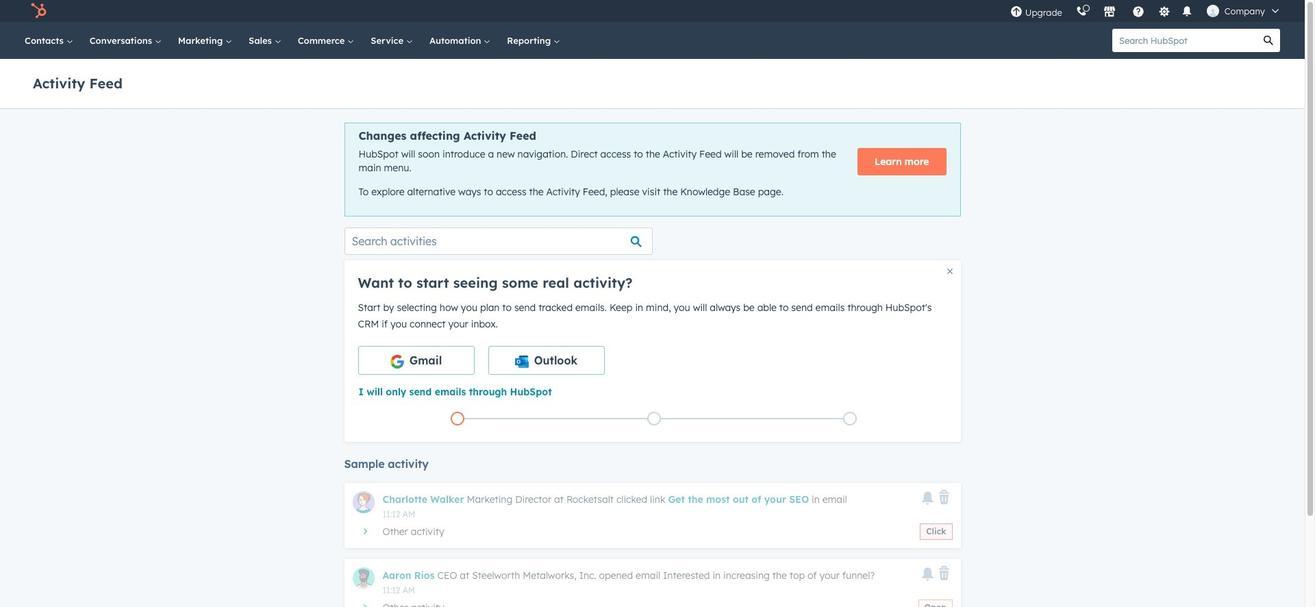 Task type: vqa. For each thing, say whether or not it's contained in the screenshot.
the Users & Teams
no



Task type: locate. For each thing, give the bounding box(es) containing it.
menu
[[1004, 0, 1289, 22]]

list
[[359, 409, 949, 428]]

Search HubSpot search field
[[1113, 29, 1258, 52]]

onboarding.steps.finalstep.title image
[[847, 416, 854, 423]]

None checkbox
[[358, 346, 475, 375]]

Search activities search field
[[344, 227, 653, 255]]

None checkbox
[[488, 346, 605, 375]]



Task type: describe. For each thing, give the bounding box(es) containing it.
marketplaces image
[[1104, 6, 1116, 19]]

jacob simon image
[[1207, 5, 1220, 17]]

onboarding.steps.sendtrackedemailingmail.title image
[[651, 416, 658, 423]]

close image
[[947, 268, 953, 274]]



